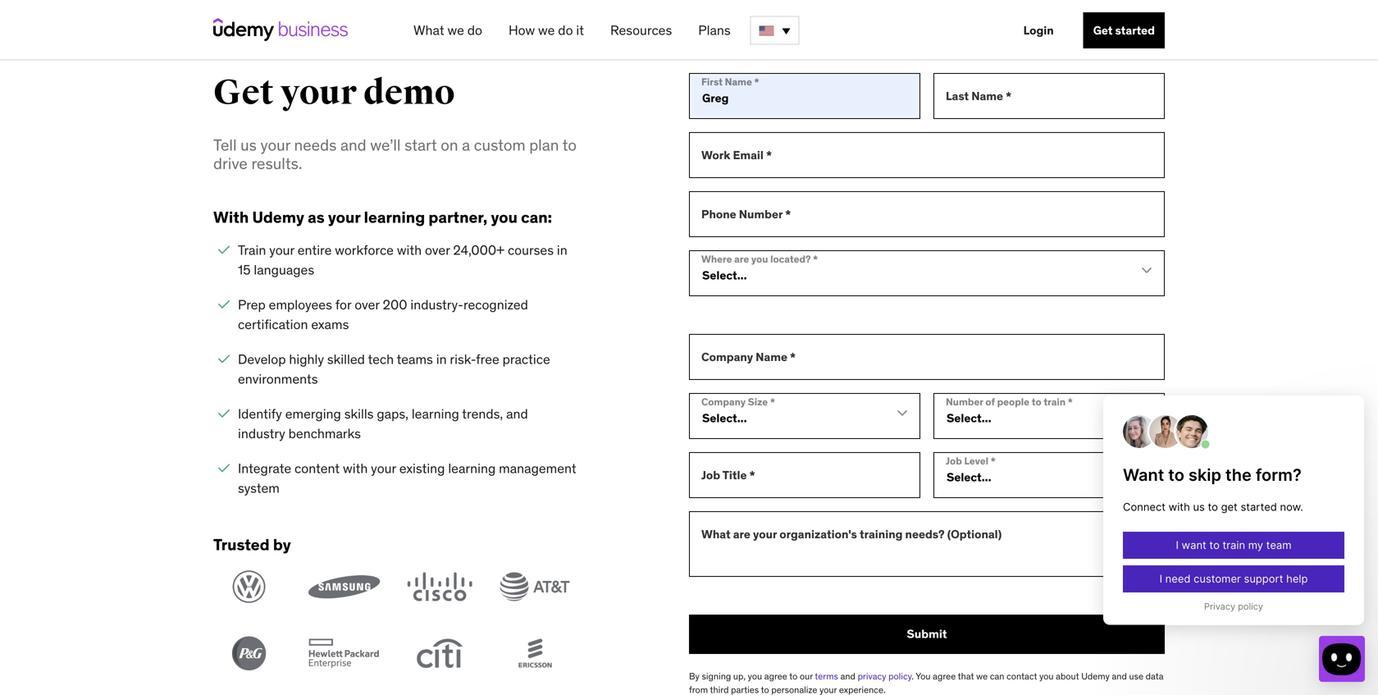 Task type: vqa. For each thing, say whether or not it's contained in the screenshot.
Title
yes



Task type: locate. For each thing, give the bounding box(es) containing it.
2 agree from the left
[[933, 670, 956, 682]]

your inside train your entire workforce with over 24,000+ courses in 15 languages
[[269, 242, 294, 258]]

over down 'partner,'
[[425, 242, 450, 258]]

parties
[[731, 684, 759, 695]]

*
[[754, 75, 759, 88], [1006, 88, 1012, 103], [766, 148, 772, 162], [785, 207, 791, 221], [813, 253, 818, 265], [790, 349, 796, 364], [770, 395, 775, 408], [1068, 395, 1073, 408], [991, 454, 996, 467], [750, 468, 755, 482]]

and right the trends,
[[506, 405, 528, 422]]

do inside popup button
[[558, 22, 573, 39]]

Job Title * text field
[[689, 452, 921, 498]]

0 vertical spatial udemy
[[252, 207, 304, 227]]

15
[[238, 261, 251, 278]]

to
[[563, 135, 577, 155], [1032, 395, 1042, 408], [790, 670, 798, 682], [761, 684, 769, 695]]

last
[[946, 88, 969, 103]]

personalize
[[772, 684, 818, 695]]

to right plan
[[563, 135, 577, 155]]

agree up personalize
[[765, 670, 788, 682]]

0 horizontal spatial we
[[448, 22, 464, 39]]

0 horizontal spatial over
[[355, 296, 380, 313]]

learning inside integrate content with your existing learning management system
[[448, 460, 496, 477]]

your up languages
[[269, 242, 294, 258]]

your
[[281, 71, 357, 114], [261, 135, 290, 155], [328, 207, 361, 227], [269, 242, 294, 258], [371, 460, 396, 477], [753, 527, 777, 541], [820, 684, 837, 695]]

gaps,
[[377, 405, 409, 422]]

First Name * text field
[[689, 73, 921, 119]]

integrate content with your existing learning management system
[[238, 460, 577, 496]]

in right courses
[[557, 242, 568, 258]]

prep
[[238, 296, 266, 313]]

we
[[448, 22, 464, 39], [538, 22, 555, 39], [977, 670, 988, 682]]

by
[[273, 535, 291, 554]]

job for job level *
[[946, 454, 962, 467]]

what inside what we do dropdown button
[[414, 22, 444, 39]]

contact
[[1007, 670, 1038, 682]]

get up us on the left
[[213, 71, 274, 114]]

do left how at the left top of page
[[467, 22, 482, 39]]

we for how
[[538, 22, 555, 39]]

company for company size *
[[702, 395, 746, 408]]

first name *
[[702, 75, 759, 88]]

recognized
[[464, 296, 528, 313]]

company left size
[[702, 395, 746, 408]]

industry
[[238, 425, 285, 442]]

in left risk-
[[436, 351, 447, 368]]

200
[[383, 296, 407, 313]]

to right parties
[[761, 684, 769, 695]]

learning right gaps,
[[412, 405, 459, 422]]

how we do it button
[[502, 16, 591, 45]]

your left existing at left bottom
[[371, 460, 396, 477]]

0 vertical spatial over
[[425, 242, 450, 258]]

do for how we do it
[[558, 22, 573, 39]]

signing
[[702, 670, 731, 682]]

0 vertical spatial with
[[397, 242, 422, 258]]

name up size
[[756, 349, 788, 364]]

experience.
[[839, 684, 886, 695]]

trends,
[[462, 405, 503, 422]]

a
[[462, 135, 470, 155]]

with
[[397, 242, 422, 258], [343, 460, 368, 477]]

1 vertical spatial company
[[702, 395, 746, 408]]

train
[[238, 242, 266, 258]]

we left how at the left top of page
[[448, 22, 464, 39]]

privacy policy link
[[858, 670, 912, 682]]

1 horizontal spatial with
[[397, 242, 422, 258]]

1 vertical spatial learning
[[412, 405, 459, 422]]

about
[[1056, 670, 1079, 682]]

company name *
[[702, 349, 796, 364]]

your down the 'terms' link
[[820, 684, 837, 695]]

0 vertical spatial company
[[702, 349, 753, 364]]

certification
[[238, 316, 308, 333]]

plans
[[699, 22, 731, 39]]

* for job level *
[[991, 454, 996, 467]]

your right us on the left
[[261, 135, 290, 155]]

1 vertical spatial with
[[343, 460, 368, 477]]

udemy right about at the bottom right of page
[[1082, 670, 1110, 682]]

1 do from the left
[[467, 22, 482, 39]]

we inside dropdown button
[[448, 22, 464, 39]]

you left "can:"
[[491, 207, 518, 227]]

and
[[340, 135, 366, 155], [506, 405, 528, 422], [841, 670, 856, 682], [1112, 670, 1127, 682]]

what we do button
[[407, 16, 489, 45]]

1 horizontal spatial we
[[538, 22, 555, 39]]

that
[[958, 670, 974, 682]]

we inside . you agree that we can contact you about udemy and use data from third parties to personalize your experience.
[[977, 670, 988, 682]]

are right where
[[734, 253, 749, 265]]

you left located?
[[752, 253, 768, 265]]

over right for
[[355, 296, 380, 313]]

custom
[[474, 135, 526, 155]]

0 horizontal spatial in
[[436, 351, 447, 368]]

24,000+
[[453, 242, 505, 258]]

needs
[[294, 135, 337, 155]]

benchmarks
[[289, 425, 361, 442]]

number left of
[[946, 395, 984, 408]]

your inside . you agree that we can contact you about udemy and use data from third parties to personalize your experience.
[[820, 684, 837, 695]]

0 vertical spatial what
[[414, 22, 444, 39]]

1 horizontal spatial name
[[756, 349, 788, 364]]

0 horizontal spatial udemy
[[252, 207, 304, 227]]

you left about at the bottom right of page
[[1040, 670, 1054, 682]]

over
[[425, 242, 450, 258], [355, 296, 380, 313]]

1 vertical spatial over
[[355, 296, 380, 313]]

do inside dropdown button
[[467, 22, 482, 39]]

with down with udemy as your learning partner, you can:
[[397, 242, 422, 258]]

phone number *
[[702, 207, 791, 221]]

learning for trends,
[[412, 405, 459, 422]]

for
[[335, 296, 351, 313]]

your up needs
[[281, 71, 357, 114]]

0 horizontal spatial get
[[213, 71, 274, 114]]

0 vertical spatial number
[[739, 207, 783, 221]]

0 horizontal spatial job
[[702, 468, 721, 482]]

0 horizontal spatial agree
[[765, 670, 788, 682]]

2 horizontal spatial we
[[977, 670, 988, 682]]

and left "we'll"
[[340, 135, 366, 155]]

1 horizontal spatial number
[[946, 395, 984, 408]]

* for work email *
[[766, 148, 772, 162]]

Work Email * email field
[[689, 132, 1165, 178]]

0 vertical spatial are
[[734, 253, 749, 265]]

. you agree that we can contact you about udemy and use data from third parties to personalize your experience.
[[689, 670, 1164, 695]]

* for last name *
[[1006, 88, 1012, 103]]

0 horizontal spatial what
[[414, 22, 444, 39]]

courses
[[508, 242, 554, 258]]

environments
[[238, 370, 318, 387]]

in inside train your entire workforce with over 24,000+ courses in 15 languages
[[557, 242, 568, 258]]

can
[[990, 670, 1005, 682]]

teams
[[397, 351, 433, 368]]

0 horizontal spatial do
[[467, 22, 482, 39]]

do left the it
[[558, 22, 573, 39]]

login button
[[1014, 12, 1064, 48]]

exams
[[311, 316, 349, 333]]

by signing up, you agree to our terms and privacy policy
[[689, 670, 912, 682]]

1 vertical spatial in
[[436, 351, 447, 368]]

name
[[725, 75, 752, 88], [972, 88, 1004, 103], [756, 349, 788, 364]]

2 vertical spatial learning
[[448, 460, 496, 477]]

results.
[[251, 154, 302, 173]]

your inside integrate content with your existing learning management system
[[371, 460, 396, 477]]

trusted
[[213, 535, 270, 554]]

are down title on the bottom right
[[733, 527, 751, 541]]

0 vertical spatial learning
[[364, 207, 425, 227]]

do for what we do
[[467, 22, 482, 39]]

get inside menu navigation
[[1094, 23, 1113, 38]]

job title *
[[702, 468, 755, 482]]

learning up train your entire workforce with over 24,000+ courses in 15 languages
[[364, 207, 425, 227]]

get for get started
[[1094, 23, 1113, 38]]

with right content
[[343, 460, 368, 477]]

number right the phone
[[739, 207, 783, 221]]

udemy
[[252, 207, 304, 227], [1082, 670, 1110, 682]]

1 horizontal spatial job
[[946, 454, 962, 467]]

job
[[946, 454, 962, 467], [702, 468, 721, 482]]

in inside develop highly skilled tech teams in risk-free practice environments
[[436, 351, 447, 368]]

work
[[702, 148, 731, 162]]

with inside integrate content with your existing learning management system
[[343, 460, 368, 477]]

1 horizontal spatial over
[[425, 242, 450, 258]]

are
[[734, 253, 749, 265], [733, 527, 751, 541]]

job left title on the bottom right
[[702, 468, 721, 482]]

1 horizontal spatial do
[[558, 22, 573, 39]]

tech
[[368, 351, 394, 368]]

1 vertical spatial are
[[733, 527, 751, 541]]

1 company from the top
[[702, 349, 753, 364]]

0 horizontal spatial with
[[343, 460, 368, 477]]

learning inside identify emerging skills gaps, learning trends, and industry benchmarks
[[412, 405, 459, 422]]

agree inside . you agree that we can contact you about udemy and use data from third parties to personalize your experience.
[[933, 670, 956, 682]]

agree right you in the right of the page
[[933, 670, 956, 682]]

industry-
[[411, 296, 464, 313]]

0 horizontal spatial name
[[725, 75, 752, 88]]

.
[[912, 670, 914, 682]]

1 vertical spatial get
[[213, 71, 274, 114]]

1 horizontal spatial udemy
[[1082, 670, 1110, 682]]

up,
[[734, 670, 746, 682]]

over inside prep employees for over 200 industry-recognized certification exams
[[355, 296, 380, 313]]

and inside identify emerging skills gaps, learning trends, and industry benchmarks
[[506, 405, 528, 422]]

1 horizontal spatial in
[[557, 242, 568, 258]]

2 horizontal spatial name
[[972, 88, 1004, 103]]

and up experience.
[[841, 670, 856, 682]]

start
[[405, 135, 437, 155]]

work email *
[[702, 148, 772, 162]]

* for company name *
[[790, 349, 796, 364]]

volkswagen logo image
[[213, 570, 285, 604]]

hewlett packard enterprise logo image
[[309, 636, 380, 670]]

name right last
[[972, 88, 1004, 103]]

are for where
[[734, 253, 749, 265]]

we right how at the left top of page
[[538, 22, 555, 39]]

1 horizontal spatial what
[[702, 527, 731, 541]]

what for what are your organization's training needs? (optional)
[[702, 527, 731, 541]]

2 do from the left
[[558, 22, 573, 39]]

0 vertical spatial get
[[1094, 23, 1113, 38]]

drive
[[213, 154, 248, 173]]

to left our
[[790, 670, 798, 682]]

we left "can"
[[977, 670, 988, 682]]

name right first
[[725, 75, 752, 88]]

number
[[739, 207, 783, 221], [946, 395, 984, 408]]

get left started
[[1094, 23, 1113, 38]]

title
[[723, 468, 747, 482]]

2 company from the top
[[702, 395, 746, 408]]

name for first
[[725, 75, 752, 88]]

job left level
[[946, 454, 962, 467]]

1 vertical spatial udemy
[[1082, 670, 1110, 682]]

learning right existing at left bottom
[[448, 460, 496, 477]]

name for last
[[972, 88, 1004, 103]]

we inside popup button
[[538, 22, 555, 39]]

what
[[414, 22, 444, 39], [702, 527, 731, 541]]

1 vertical spatial what
[[702, 527, 731, 541]]

company up "company size *" on the bottom of page
[[702, 349, 753, 364]]

udemy left as
[[252, 207, 304, 227]]

of
[[986, 395, 995, 408]]

1 horizontal spatial get
[[1094, 23, 1113, 38]]

what up demo at left
[[414, 22, 444, 39]]

1 horizontal spatial agree
[[933, 670, 956, 682]]

1 vertical spatial number
[[946, 395, 984, 408]]

0 vertical spatial in
[[557, 242, 568, 258]]

number of people to train *
[[946, 395, 1073, 408]]

what down job title *
[[702, 527, 731, 541]]

and left use
[[1112, 670, 1127, 682]]



Task type: describe. For each thing, give the bounding box(es) containing it.
started
[[1116, 23, 1155, 38]]

your left organization's
[[753, 527, 777, 541]]

terms
[[815, 670, 839, 682]]

practice
[[503, 351, 550, 368]]

tell
[[213, 135, 237, 155]]

first
[[702, 75, 723, 88]]

Phone Number * telephone field
[[689, 191, 1165, 237]]

get started link
[[1084, 12, 1165, 48]]

and inside . you agree that we can contact you about udemy and use data from third parties to personalize your experience.
[[1112, 670, 1127, 682]]

and inside tell us your needs and we'll start on a custom plan to drive results.
[[340, 135, 366, 155]]

login
[[1024, 23, 1054, 38]]

plans button
[[692, 16, 737, 45]]

email
[[733, 148, 764, 162]]

What are your organization's training needs? (Optional) text field
[[689, 511, 1165, 577]]

demo
[[364, 71, 455, 114]]

learning for partner,
[[364, 207, 425, 227]]

job level *
[[946, 454, 996, 467]]

third
[[710, 684, 729, 695]]

training
[[860, 527, 903, 541]]

company for company name *
[[702, 349, 753, 364]]

submit button
[[689, 614, 1165, 654]]

we for what
[[448, 22, 464, 39]]

identify
[[238, 405, 282, 422]]

ericsson logo image
[[499, 636, 571, 670]]

use
[[1129, 670, 1144, 682]]

languages
[[254, 261, 314, 278]]

p&g logo image
[[213, 636, 285, 670]]

what we do
[[414, 22, 482, 39]]

free
[[476, 351, 500, 368]]

Company Name * text field
[[689, 334, 1165, 380]]

size
[[748, 395, 768, 408]]

risk-
[[450, 351, 476, 368]]

you right "up,"
[[748, 670, 762, 682]]

job for job title *
[[702, 468, 721, 482]]

your right as
[[328, 207, 361, 227]]

train your entire workforce with over 24,000+ courses in 15 languages
[[238, 242, 568, 278]]

skilled
[[327, 351, 365, 368]]

resources
[[610, 22, 672, 39]]

* for first name *
[[754, 75, 759, 88]]

where
[[702, 253, 732, 265]]

workforce
[[335, 242, 394, 258]]

submit
[[907, 626, 947, 641]]

where are you located? *
[[702, 253, 818, 265]]

* for job title *
[[750, 468, 755, 482]]

by
[[689, 670, 700, 682]]

integrate
[[238, 460, 291, 477]]

to inside tell us your needs and we'll start on a custom plan to drive results.
[[563, 135, 577, 155]]

to inside . you agree that we can contact you about udemy and use data from third parties to personalize your experience.
[[761, 684, 769, 695]]

with
[[213, 207, 249, 227]]

what for what we do
[[414, 22, 444, 39]]

last name *
[[946, 88, 1012, 103]]

can:
[[521, 207, 552, 227]]

Last Name * text field
[[934, 73, 1165, 119]]

cisco logo image
[[404, 570, 476, 604]]

skills
[[344, 405, 374, 422]]

as
[[308, 207, 325, 227]]

phone
[[702, 207, 737, 221]]

how
[[509, 22, 535, 39]]

us
[[241, 135, 257, 155]]

it
[[576, 22, 584, 39]]

we'll
[[370, 135, 401, 155]]

organization's
[[780, 527, 857, 541]]

udemy business image
[[213, 18, 348, 41]]

content
[[295, 460, 340, 477]]

at&t logo image
[[499, 570, 571, 604]]

(optional)
[[948, 527, 1002, 541]]

data
[[1146, 670, 1164, 682]]

employees
[[269, 296, 332, 313]]

get started
[[1094, 23, 1155, 38]]

are for what
[[733, 527, 751, 541]]

name for company
[[756, 349, 788, 364]]

tell us your needs and we'll start on a custom plan to drive results.
[[213, 135, 577, 173]]

our
[[800, 670, 813, 682]]

you inside . you agree that we can contact you about udemy and use data from third parties to personalize your experience.
[[1040, 670, 1054, 682]]

policy
[[889, 670, 912, 682]]

samsung logo image
[[309, 570, 380, 604]]

over inside train your entire workforce with over 24,000+ courses in 15 languages
[[425, 242, 450, 258]]

level
[[965, 454, 989, 467]]

with udemy as your learning partner, you can:
[[213, 207, 552, 227]]

highly
[[289, 351, 324, 368]]

citi logo image
[[404, 636, 476, 670]]

* for phone number *
[[785, 207, 791, 221]]

company size *
[[702, 395, 775, 408]]

entire
[[298, 242, 332, 258]]

needs?
[[906, 527, 945, 541]]

your inside tell us your needs and we'll start on a custom plan to drive results.
[[261, 135, 290, 155]]

trusted by
[[213, 535, 291, 554]]

1 agree from the left
[[765, 670, 788, 682]]

emerging
[[285, 405, 341, 422]]

on
[[441, 135, 458, 155]]

0 horizontal spatial number
[[739, 207, 783, 221]]

what are your organization's training needs? (optional)
[[702, 527, 1002, 541]]

udemy inside . you agree that we can contact you about udemy and use data from third parties to personalize your experience.
[[1082, 670, 1110, 682]]

to left train
[[1032, 395, 1042, 408]]

develop highly skilled tech teams in risk-free practice environments
[[238, 351, 550, 387]]

system
[[238, 480, 280, 496]]

menu navigation
[[400, 0, 1165, 61]]

with inside train your entire workforce with over 24,000+ courses in 15 languages
[[397, 242, 422, 258]]

get for get your demo
[[213, 71, 274, 114]]

resources button
[[604, 16, 679, 45]]

existing
[[399, 460, 445, 477]]

* for company size *
[[770, 395, 775, 408]]

management
[[499, 460, 577, 477]]



